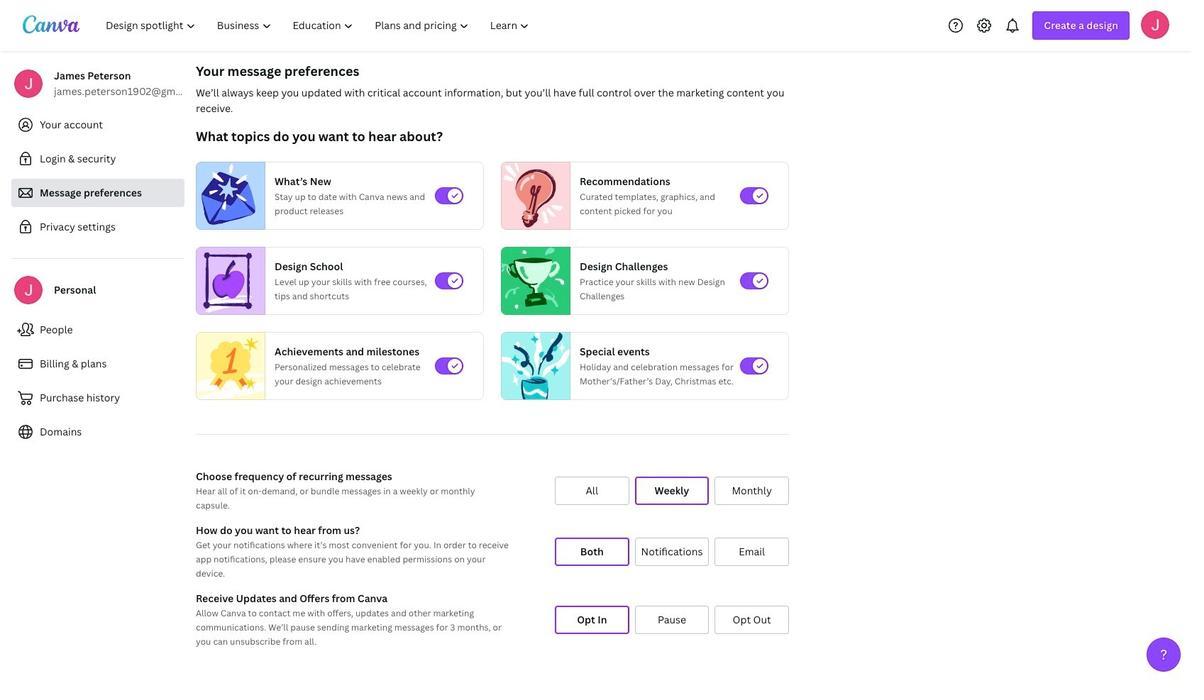 Task type: vqa. For each thing, say whether or not it's contained in the screenshot.
Button
yes



Task type: locate. For each thing, give the bounding box(es) containing it.
james peterson image
[[1141, 10, 1170, 39]]

topic image
[[197, 162, 259, 230], [502, 162, 564, 230], [197, 247, 259, 315], [502, 247, 564, 315], [197, 329, 265, 403], [502, 329, 570, 403]]

None button
[[555, 477, 629, 505], [635, 477, 709, 505], [715, 477, 789, 505], [555, 538, 629, 566], [635, 538, 709, 566], [715, 538, 789, 566], [555, 606, 629, 635], [635, 606, 709, 635], [715, 606, 789, 635], [555, 477, 629, 505], [635, 477, 709, 505], [715, 477, 789, 505], [555, 538, 629, 566], [635, 538, 709, 566], [715, 538, 789, 566], [555, 606, 629, 635], [635, 606, 709, 635], [715, 606, 789, 635]]



Task type: describe. For each thing, give the bounding box(es) containing it.
top level navigation element
[[97, 11, 542, 40]]



